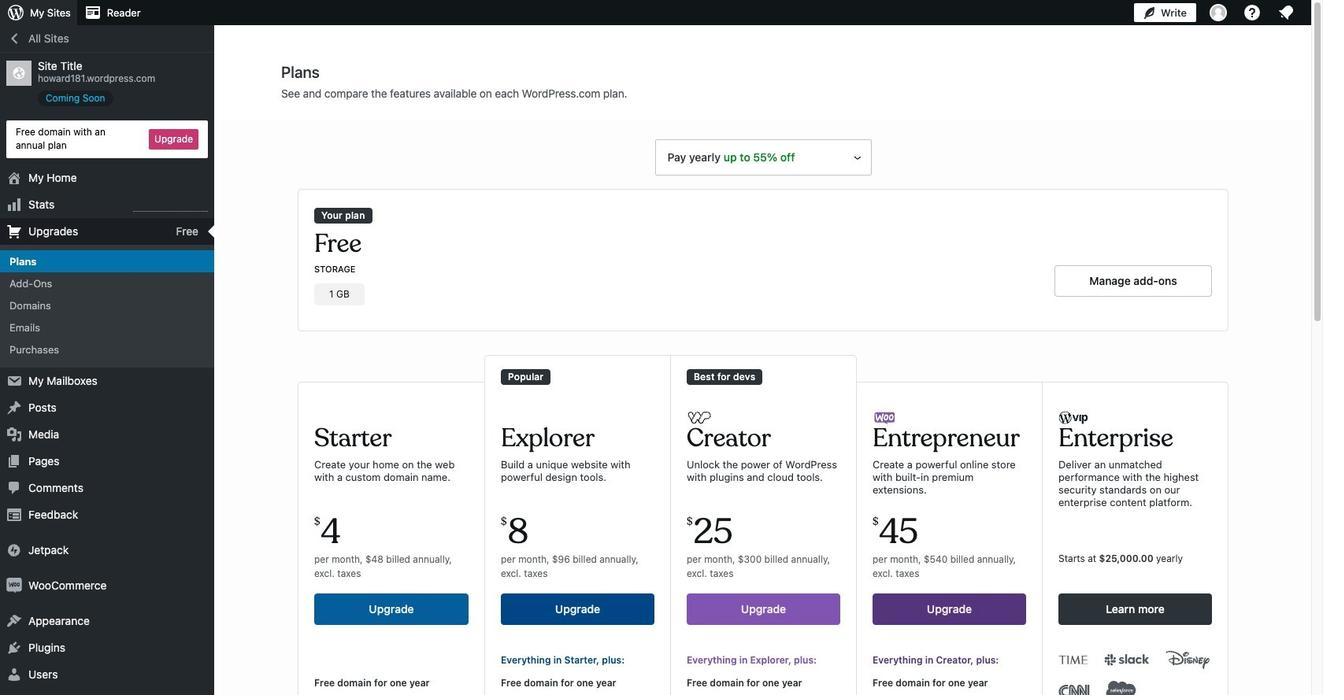 Task type: locate. For each thing, give the bounding box(es) containing it.
img image
[[6, 542, 22, 558], [6, 578, 22, 594]]

help image
[[1243, 3, 1262, 22]]

1 vertical spatial img image
[[6, 578, 22, 594]]

my profile image
[[1210, 4, 1228, 21]]

0 vertical spatial img image
[[6, 542, 22, 558]]

highest hourly views 0 image
[[133, 201, 208, 212]]



Task type: vqa. For each thing, say whether or not it's contained in the screenshot.
plugin icon
no



Task type: describe. For each thing, give the bounding box(es) containing it.
2 img image from the top
[[6, 578, 22, 594]]

manage your notifications image
[[1277, 3, 1296, 22]]

1 img image from the top
[[6, 542, 22, 558]]



